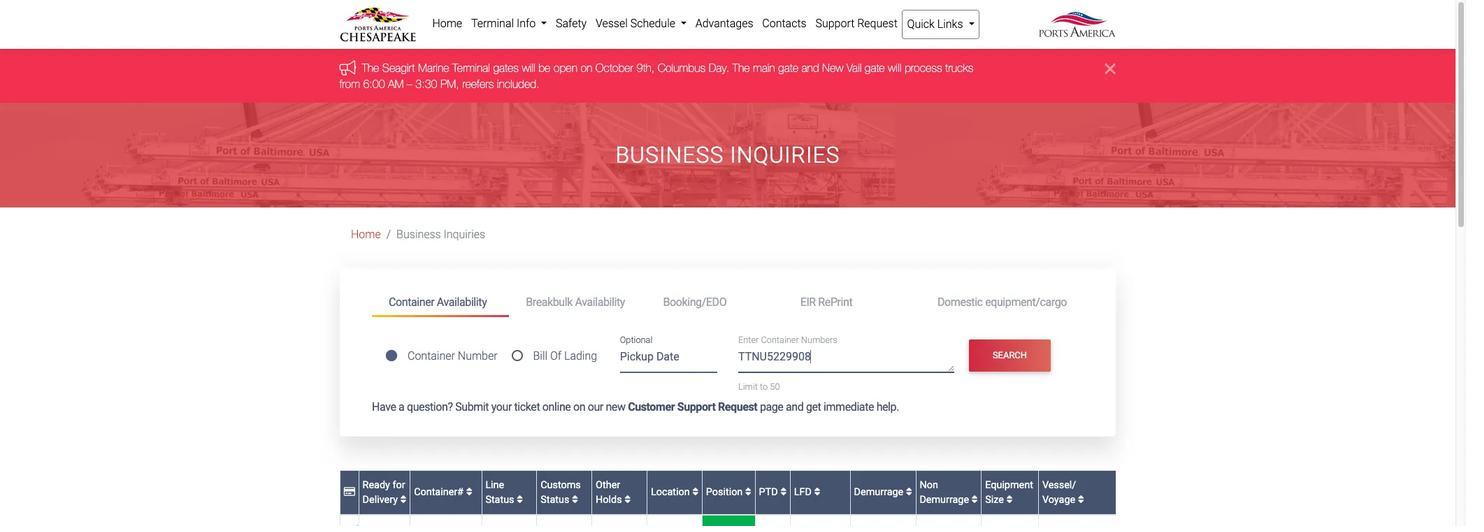 Task type: vqa. For each thing, say whether or not it's contained in the screenshot.
the rightmost "Advantages"
no



Task type: locate. For each thing, give the bounding box(es) containing it.
6:00
[[363, 77, 385, 90]]

sort image down customs
[[572, 495, 578, 505]]

the right day.
[[733, 62, 750, 74]]

1 horizontal spatial request
[[857, 17, 898, 30]]

sort image
[[466, 488, 472, 498], [692, 488, 699, 498], [400, 495, 407, 505], [624, 495, 631, 505], [972, 495, 978, 505], [1006, 495, 1013, 505]]

holds
[[596, 494, 622, 506]]

2 availability from the left
[[575, 295, 625, 309]]

0 horizontal spatial support
[[677, 401, 716, 414]]

equipment/cargo
[[985, 295, 1067, 309]]

sort image left position
[[692, 488, 699, 498]]

the up the 6:00
[[362, 62, 380, 74]]

have
[[372, 401, 396, 414]]

1 availability from the left
[[437, 295, 487, 309]]

sort image down for
[[400, 495, 407, 505]]

Enter Container Numbers text field
[[738, 349, 954, 372]]

0 horizontal spatial request
[[718, 401, 757, 414]]

availability for breakbulk availability
[[575, 295, 625, 309]]

1 status from the left
[[485, 494, 514, 506]]

demurrage
[[854, 487, 906, 499], [920, 494, 969, 506]]

1 horizontal spatial status
[[541, 494, 569, 506]]

bullhorn image
[[340, 60, 362, 75]]

non demurrage
[[920, 479, 972, 506]]

1 vertical spatial home
[[351, 228, 381, 241]]

online
[[542, 401, 571, 414]]

0 vertical spatial container
[[389, 295, 434, 309]]

open
[[554, 62, 578, 74]]

contacts link
[[758, 10, 811, 38]]

will
[[522, 62, 536, 74], [888, 62, 902, 74]]

schedule
[[630, 17, 675, 30]]

sort image left non
[[906, 488, 912, 498]]

sort image for other holds
[[624, 495, 631, 505]]

9th,
[[637, 62, 655, 74]]

sort image down "equipment"
[[1006, 495, 1013, 505]]

bill of lading
[[533, 350, 597, 363]]

on inside the 'the seagirt marine terminal gates will be open on october 9th, columbus day. the main gate and new vail gate will process trucks from 6:00 am – 3:30 pm, reefers included.'
[[581, 62, 593, 74]]

customs status
[[541, 479, 581, 506]]

enter container numbers
[[738, 335, 837, 346]]

page
[[760, 401, 783, 414]]

status inside line status
[[485, 494, 514, 506]]

search
[[993, 351, 1027, 361]]

will left be
[[522, 62, 536, 74]]

booking/edo
[[663, 295, 727, 309]]

domestic equipment/cargo
[[938, 295, 1067, 309]]

container for container number
[[408, 350, 455, 363]]

gate right vail
[[865, 62, 885, 74]]

reefers
[[463, 77, 494, 90]]

status down line
[[485, 494, 514, 506]]

on left the our
[[573, 401, 585, 414]]

0 vertical spatial inquiries
[[730, 142, 840, 168]]

0 vertical spatial on
[[581, 62, 593, 74]]

on right open
[[581, 62, 593, 74]]

request left quick
[[857, 17, 898, 30]]

sort image for equipment size
[[1006, 495, 1013, 505]]

1 vertical spatial business
[[397, 228, 441, 241]]

availability right breakbulk at the left of page
[[575, 295, 625, 309]]

availability up container number
[[437, 295, 487, 309]]

breakbulk availability link
[[509, 290, 646, 315]]

the
[[362, 62, 380, 74], [733, 62, 750, 74]]

status inside customs status
[[541, 494, 569, 506]]

1 vertical spatial container
[[761, 335, 799, 346]]

number
[[458, 350, 498, 363]]

main
[[753, 62, 776, 74]]

support up "new"
[[816, 17, 855, 30]]

1 horizontal spatial business
[[616, 142, 724, 168]]

request
[[857, 17, 898, 30], [718, 401, 757, 414]]

october
[[596, 62, 634, 74]]

0 horizontal spatial status
[[485, 494, 514, 506]]

domestic equipment/cargo link
[[921, 290, 1084, 315]]

1 horizontal spatial support
[[816, 17, 855, 30]]

1 vertical spatial home link
[[351, 228, 381, 241]]

status for line
[[485, 494, 514, 506]]

0 vertical spatial business
[[616, 142, 724, 168]]

sort image left line
[[466, 488, 472, 498]]

vessel schedule link
[[591, 10, 691, 38]]

pm,
[[441, 77, 460, 90]]

position link
[[706, 487, 752, 499]]

0 horizontal spatial availability
[[437, 295, 487, 309]]

business
[[616, 142, 724, 168], [397, 228, 441, 241]]

vessel/ voyage
[[1042, 479, 1078, 506]]

0 vertical spatial and
[[802, 62, 820, 74]]

support right the 'customer'
[[677, 401, 716, 414]]

gate
[[779, 62, 799, 74], [865, 62, 885, 74]]

process
[[905, 62, 943, 74]]

terminal inside the 'the seagirt marine terminal gates will be open on october 9th, columbus day. the main gate and new vail gate will process trucks from 6:00 am – 3:30 pm, reefers included.'
[[453, 62, 490, 74]]

1 will from the left
[[522, 62, 536, 74]]

customer support request link
[[628, 401, 757, 414]]

home
[[432, 17, 462, 30], [351, 228, 381, 241]]

0 vertical spatial terminal
[[471, 17, 514, 30]]

sort image for non demurrage
[[972, 495, 978, 505]]

on
[[581, 62, 593, 74], [573, 401, 585, 414]]

home link
[[428, 10, 467, 38], [351, 228, 381, 241]]

0 horizontal spatial gate
[[779, 62, 799, 74]]

1 vertical spatial terminal
[[453, 62, 490, 74]]

a
[[399, 401, 404, 414]]

0 horizontal spatial business inquiries
[[397, 228, 485, 241]]

availability inside 'link'
[[575, 295, 625, 309]]

gate right main
[[779, 62, 799, 74]]

0 horizontal spatial the
[[362, 62, 380, 74]]

1 horizontal spatial inquiries
[[730, 142, 840, 168]]

0 vertical spatial home
[[432, 17, 462, 30]]

sort image left customs status
[[517, 495, 523, 505]]

included.
[[497, 77, 540, 90]]

0 horizontal spatial inquiries
[[444, 228, 485, 241]]

demurrage left non
[[854, 487, 906, 499]]

1 vertical spatial business inquiries
[[397, 228, 485, 241]]

sort image inside demurrage link
[[906, 488, 912, 498]]

have a question? submit your ticket online on our new customer support request page and get immediate help.
[[372, 401, 899, 414]]

immediate
[[824, 401, 874, 414]]

the seagirt marine terminal gates will be open on october 9th, columbus day. the main gate and new vail gate will process trucks from 6:00 am – 3:30 pm, reefers included.
[[340, 62, 974, 90]]

sort image left the lfd
[[780, 488, 787, 498]]

1 horizontal spatial will
[[888, 62, 902, 74]]

advantages link
[[691, 10, 758, 38]]

eir reprint link
[[784, 290, 921, 315]]

availability
[[437, 295, 487, 309], [575, 295, 625, 309]]

1 horizontal spatial demurrage
[[920, 494, 969, 506]]

bill
[[533, 350, 548, 363]]

ticket
[[514, 401, 540, 414]]

demurrage link
[[854, 487, 912, 499]]

container right the enter
[[761, 335, 799, 346]]

quick links link
[[902, 10, 979, 39]]

1 horizontal spatial business inquiries
[[616, 142, 840, 168]]

0 horizontal spatial demurrage
[[854, 487, 906, 499]]

terminal up 'reefers'
[[453, 62, 490, 74]]

sort image right the holds
[[624, 495, 631, 505]]

sort image left size
[[972, 495, 978, 505]]

1 horizontal spatial gate
[[865, 62, 885, 74]]

1 horizontal spatial home link
[[428, 10, 467, 38]]

1 vertical spatial support
[[677, 401, 716, 414]]

2 status from the left
[[541, 494, 569, 506]]

0 vertical spatial support
[[816, 17, 855, 30]]

2 vertical spatial container
[[408, 350, 455, 363]]

equipment
[[985, 479, 1033, 491]]

eir reprint
[[800, 295, 853, 309]]

1 horizontal spatial home
[[432, 17, 462, 30]]

0 vertical spatial request
[[857, 17, 898, 30]]

status down customs
[[541, 494, 569, 506]]

1 horizontal spatial availability
[[575, 295, 625, 309]]

columbus
[[658, 62, 706, 74]]

lfd link
[[794, 487, 820, 499]]

1 vertical spatial request
[[718, 401, 757, 414]]

0 horizontal spatial will
[[522, 62, 536, 74]]

numbers
[[801, 335, 837, 346]]

demurrage down non
[[920, 494, 969, 506]]

booking/edo link
[[646, 290, 784, 315]]

advantages
[[695, 17, 753, 30]]

location link
[[651, 487, 699, 499]]

0 vertical spatial home link
[[428, 10, 467, 38]]

home for left home link
[[351, 228, 381, 241]]

sort image left ptd
[[745, 488, 752, 498]]

request down limit
[[718, 401, 757, 414]]

1 the from the left
[[362, 62, 380, 74]]

0 vertical spatial business inquiries
[[616, 142, 840, 168]]

breakbulk availability
[[526, 295, 625, 309]]

sort image right the ptd link
[[814, 488, 820, 498]]

2 the from the left
[[733, 62, 750, 74]]

sort image inside the ptd link
[[780, 488, 787, 498]]

will left "process" in the right top of the page
[[888, 62, 902, 74]]

1 horizontal spatial the
[[733, 62, 750, 74]]

the seagirt marine terminal gates will be open on october 9th, columbus day. the main gate and new vail gate will process trucks from 6:00 am – 3:30 pm, reefers included. alert
[[0, 49, 1456, 103]]

safety
[[556, 17, 587, 30]]

vail
[[847, 62, 862, 74]]

help.
[[877, 401, 899, 414]]

terminal info
[[471, 17, 538, 30]]

and left "new"
[[802, 62, 820, 74]]

availability for container availability
[[437, 295, 487, 309]]

sort image right voyage
[[1078, 495, 1084, 505]]

container up container number
[[389, 295, 434, 309]]

and left get
[[786, 401, 804, 414]]

container left number at the bottom left of the page
[[408, 350, 455, 363]]

am
[[388, 77, 404, 90]]

0 horizontal spatial home
[[351, 228, 381, 241]]

terminal left info
[[471, 17, 514, 30]]

sort image
[[745, 488, 752, 498], [780, 488, 787, 498], [814, 488, 820, 498], [906, 488, 912, 498], [517, 495, 523, 505], [572, 495, 578, 505], [1078, 495, 1084, 505]]

seagirt
[[383, 62, 415, 74]]



Task type: describe. For each thing, give the bounding box(es) containing it.
customer
[[628, 401, 675, 414]]

eir
[[800, 295, 816, 309]]

delivery
[[363, 494, 398, 506]]

the seagirt marine terminal gates will be open on october 9th, columbus day. the main gate and new vail gate will process trucks from 6:00 am – 3:30 pm, reefers included. link
[[340, 62, 974, 90]]

equipment size
[[985, 479, 1033, 506]]

customs
[[541, 479, 581, 491]]

your
[[491, 401, 512, 414]]

marine
[[418, 62, 450, 74]]

0 horizontal spatial home link
[[351, 228, 381, 241]]

other
[[596, 479, 620, 491]]

1 gate from the left
[[779, 62, 799, 74]]

vessel
[[596, 17, 628, 30]]

sort image inside position link
[[745, 488, 752, 498]]

vessel schedule
[[596, 17, 678, 30]]

safety link
[[551, 10, 591, 38]]

limit
[[738, 382, 758, 392]]

get
[[806, 401, 821, 414]]

and inside the 'the seagirt marine terminal gates will be open on october 9th, columbus day. the main gate and new vail gate will process trucks from 6:00 am – 3:30 pm, reefers included.'
[[802, 62, 820, 74]]

other holds
[[596, 479, 624, 506]]

50
[[770, 382, 780, 392]]

submit
[[455, 401, 489, 414]]

sort image inside lfd "link"
[[814, 488, 820, 498]]

our
[[588, 401, 603, 414]]

container# link
[[414, 487, 472, 499]]

ptd link
[[759, 487, 787, 499]]

lading
[[564, 350, 597, 363]]

support request
[[816, 17, 898, 30]]

sort image inside location link
[[692, 488, 699, 498]]

–
[[407, 77, 413, 90]]

of
[[550, 350, 561, 363]]

home for topmost home link
[[432, 17, 462, 30]]

container availability link
[[372, 290, 509, 317]]

to
[[760, 382, 768, 392]]

new
[[823, 62, 844, 74]]

line status
[[485, 479, 517, 506]]

close image
[[1105, 60, 1116, 77]]

sort image inside container# link
[[466, 488, 472, 498]]

size
[[985, 494, 1004, 506]]

gates
[[494, 62, 519, 74]]

2 gate from the left
[[865, 62, 885, 74]]

container availability
[[389, 295, 487, 309]]

lfd
[[794, 487, 814, 499]]

credit card image
[[344, 488, 355, 498]]

location
[[651, 487, 692, 499]]

1 vertical spatial and
[[786, 401, 804, 414]]

voyage
[[1042, 494, 1075, 506]]

contacts
[[762, 17, 807, 30]]

new
[[606, 401, 625, 414]]

demurrage inside non demurrage
[[920, 494, 969, 506]]

container for container availability
[[389, 295, 434, 309]]

quick links
[[907, 17, 966, 31]]

1 vertical spatial on
[[573, 401, 585, 414]]

vessel/
[[1042, 479, 1076, 491]]

ptd
[[759, 487, 780, 499]]

non
[[920, 479, 938, 491]]

sort image for ready for delivery
[[400, 495, 407, 505]]

status for customs
[[541, 494, 569, 506]]

ready for delivery
[[363, 479, 405, 506]]

enter
[[738, 335, 759, 346]]

from
[[340, 77, 360, 90]]

info
[[517, 17, 536, 30]]

container#
[[414, 487, 466, 499]]

domestic
[[938, 295, 983, 309]]

terminal info link
[[467, 10, 551, 38]]

line
[[485, 479, 504, 491]]

limit to 50
[[738, 382, 780, 392]]

day.
[[709, 62, 730, 74]]

3:30
[[416, 77, 438, 90]]

trucks
[[946, 62, 974, 74]]

1 vertical spatial inquiries
[[444, 228, 485, 241]]

Optional text field
[[620, 345, 717, 373]]

breakbulk
[[526, 295, 573, 309]]

search button
[[969, 340, 1051, 372]]

be
[[539, 62, 551, 74]]

0 horizontal spatial business
[[397, 228, 441, 241]]

for
[[393, 479, 405, 491]]

2 will from the left
[[888, 62, 902, 74]]



